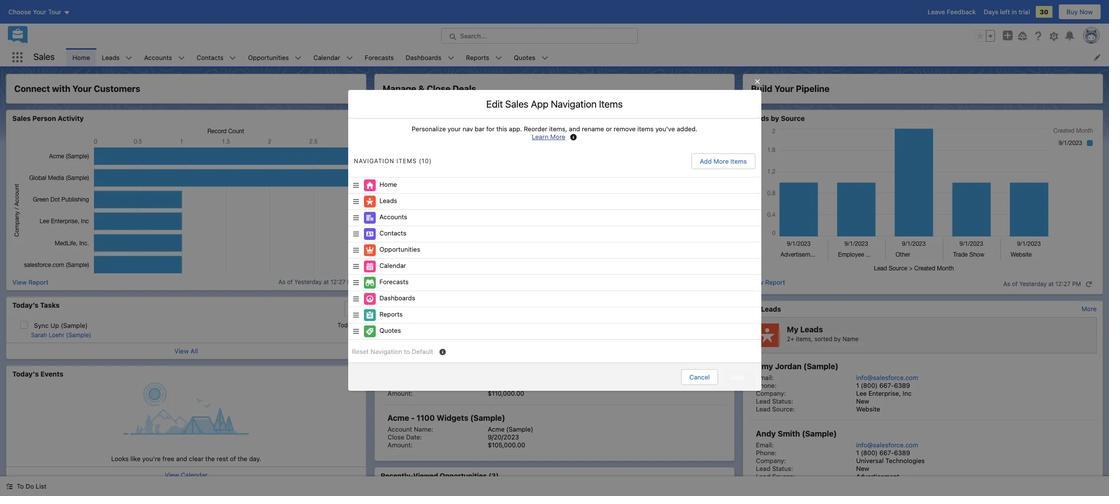 Task type: describe. For each thing, give the bounding box(es) containing it.
2+ items, sorted by opportunity name link
[[411, 324, 722, 344]]

dashboards link
[[400, 48, 447, 66]]

by inside my leads 2+ items, sorted by name
[[834, 335, 841, 343]]

more link for manage & close deals
[[713, 305, 729, 313]]

do
[[26, 483, 34, 490]]

2 horizontal spatial of
[[1012, 280, 1018, 288]]

more inside button
[[714, 157, 729, 165]]

leads by source
[[749, 114, 805, 122]]

phone: for andy
[[756, 449, 777, 457]]

amy
[[756, 362, 773, 371]]

build
[[751, 84, 773, 94]]

info@salesforce.com for amy jordan (sample)
[[856, 374, 918, 382]]

added.
[[677, 125, 698, 133]]

lead source: for amy
[[756, 405, 795, 413]]

0 horizontal spatial home
[[72, 53, 90, 61]]

widgets for 1,200
[[440, 362, 472, 371]]

30
[[1040, 8, 1049, 16]]

leads link
[[96, 48, 125, 66]]

1 lead from the top
[[756, 397, 771, 405]]

this
[[496, 125, 507, 133]]

dashboards list item
[[400, 48, 460, 66]]

andy
[[756, 429, 776, 438]]

1 horizontal spatial of
[[287, 278, 293, 286]]

today's
[[12, 370, 39, 378]]

2 your from the left
[[775, 84, 794, 94]]

your
[[448, 125, 461, 133]]

reset navigation to default
[[352, 348, 433, 355]]

1 horizontal spatial pm
[[1072, 280, 1081, 288]]

1 horizontal spatial by
[[771, 114, 779, 122]]

leads inside leads link
[[102, 53, 120, 61]]

0 vertical spatial navigation
[[551, 98, 597, 109]]

0 horizontal spatial of
[[230, 455, 236, 463]]

report for customers
[[28, 278, 48, 286]]

calendar inside "list item"
[[314, 53, 340, 61]]

2 vertical spatial close
[[388, 433, 404, 441]]

sarah
[[31, 331, 47, 339]]

status: for smith
[[772, 465, 793, 473]]

sales for sales person activity
[[12, 114, 31, 122]]

clear
[[189, 455, 204, 463]]

view calendar link
[[165, 471, 208, 479]]

advertisement
[[856, 473, 900, 481]]

(sample) down sync up (sample) link
[[66, 331, 91, 339]]

(sample) up 10/24/2023
[[474, 362, 509, 371]]

andy smith (sample)
[[756, 429, 837, 438]]

home inside list box
[[380, 180, 397, 188]]

2+ items, sorted by opportunity name
[[419, 335, 525, 343]]

manage & close deals
[[383, 84, 476, 94]]

source
[[781, 114, 805, 122]]

2+ inside my leads 2+ items, sorted by name
[[787, 335, 794, 343]]

person
[[32, 114, 56, 122]]

add
[[700, 157, 712, 165]]

0 horizontal spatial as
[[278, 278, 285, 286]]

reorder
[[524, 125, 547, 133]]

0 vertical spatial pipeline
[[796, 84, 830, 94]]

1 horizontal spatial items,
[[549, 125, 567, 133]]

name inside my leads 2+ items, sorted by name
[[843, 335, 859, 343]]

email: for andy
[[756, 441, 774, 449]]

build your pipeline
[[751, 84, 830, 94]]

rename
[[582, 125, 604, 133]]

to do list button
[[0, 477, 52, 496]]

1100
[[417, 414, 435, 423]]

info@salesforce.com link for andy smith (sample)
[[856, 441, 918, 449]]

1 2+ from the left
[[419, 335, 426, 343]]

acme for acme - 1100 widgets (sample)
[[388, 414, 409, 423]]

sales for sales
[[33, 52, 55, 62]]

company: for amy
[[756, 390, 786, 397]]

to do list
[[17, 483, 46, 490]]

info@salesforce.com for andy smith (sample)
[[856, 441, 918, 449]]

view calendar
[[165, 471, 208, 479]]

my for build
[[749, 305, 759, 313]]

with
[[52, 84, 70, 94]]

0 horizontal spatial calendar
[[181, 471, 208, 479]]

accounts inside list box
[[380, 213, 407, 221]]

&
[[418, 84, 425, 94]]

- for 1,200
[[411, 362, 415, 371]]

in
[[1012, 8, 1017, 16]]

technologies
[[886, 457, 925, 465]]

1 vertical spatial sales
[[505, 98, 529, 109]]

activity
[[58, 114, 84, 122]]

feedback
[[947, 8, 976, 16]]

recently-viewed opportunities (3)
[[381, 472, 499, 480]]

jordan
[[775, 362, 802, 371]]

contacts list item
[[191, 48, 242, 66]]

(800) for amy jordan (sample)
[[861, 382, 878, 390]]

navigation items (10)
[[354, 157, 432, 165]]

team
[[381, 114, 399, 122]]

reports inside list item
[[466, 53, 489, 61]]

reports inside list box
[[380, 310, 403, 318]]

1 your from the left
[[72, 84, 92, 94]]

view down free
[[165, 471, 179, 479]]

amount: for acme - 1100 widgets (sample)
[[388, 441, 413, 449]]

cancel
[[690, 373, 710, 381]]

looks like you're free and clear the rest of the day.
[[111, 455, 261, 463]]

list box containing home
[[348, 177, 761, 340]]

0 horizontal spatial 12:​27
[[331, 278, 346, 286]]

0 horizontal spatial items,
[[428, 335, 445, 343]]

default
[[412, 348, 433, 355]]

days
[[984, 8, 999, 16]]

leave
[[928, 8, 945, 16]]

save button
[[722, 369, 753, 385]]

sync
[[34, 321, 49, 329]]

dashboards inside list box
[[380, 294, 415, 302]]

(10)
[[419, 157, 432, 165]]

today's events
[[12, 370, 63, 378]]

1 sorted from the left
[[446, 335, 464, 343]]

1 vertical spatial navigation
[[354, 157, 394, 165]]

view for manage & close deals
[[381, 278, 395, 286]]

reset
[[352, 348, 369, 355]]

2 horizontal spatial calendar
[[380, 262, 406, 269]]

deals
[[453, 84, 476, 94]]

opportunities inside list box
[[380, 245, 420, 253]]

view all link
[[174, 347, 198, 355]]

2 vertical spatial navigation
[[371, 348, 402, 355]]

today's tasks
[[12, 301, 60, 309]]

acme for acme - 1,200 widgets (sample)
[[388, 362, 409, 371]]

2 date: from the top
[[406, 433, 422, 441]]

remove
[[614, 125, 636, 133]]

1 name from the left
[[509, 335, 525, 343]]

amy jordan (sample)
[[756, 362, 839, 371]]

1 horizontal spatial yesterday
[[1020, 280, 1047, 288]]

0 vertical spatial close
[[427, 84, 451, 94]]

manage
[[383, 84, 416, 94]]

0 horizontal spatial pm
[[347, 278, 356, 286]]

universal
[[856, 457, 884, 465]]

cancel button
[[681, 369, 718, 385]]

personalize your nav bar for this app. reorder items, and rename or remove items you've added.
[[412, 125, 698, 133]]

leads inside list box
[[380, 197, 397, 205]]

app
[[531, 98, 549, 109]]

0 horizontal spatial items
[[397, 157, 417, 165]]

(sample) up 9/20/2023
[[470, 414, 505, 423]]

you've
[[656, 125, 675, 133]]

tasks
[[40, 301, 60, 309]]

days left in trial
[[984, 8, 1030, 16]]

save
[[731, 373, 745, 381]]

list containing home
[[67, 48, 1109, 66]]

all
[[191, 347, 198, 355]]

buy now
[[1067, 8, 1093, 16]]

text default image inside to do list button
[[6, 483, 13, 490]]

free
[[163, 455, 174, 463]]

3 view report link from the left
[[749, 278, 785, 290]]

contacts inside list item
[[197, 53, 224, 61]]

(sample) up $105,000.00
[[506, 426, 533, 433]]

edit
[[486, 98, 503, 109]]

amount: for acme - 1,200 widgets (sample)
[[388, 390, 413, 397]]

buy
[[1067, 8, 1078, 16]]

bar
[[475, 125, 485, 133]]

view report for deals
[[381, 278, 417, 286]]

account name:
[[388, 426, 433, 433]]

or
[[606, 125, 612, 133]]

opportunity
[[474, 335, 508, 343]]

1 horizontal spatial as of yesterday at 12:​27 pm
[[1004, 280, 1081, 288]]

status: for jordan
[[772, 397, 793, 405]]

0 horizontal spatial yesterday
[[294, 278, 322, 286]]

0 horizontal spatial pipeline
[[401, 114, 428, 122]]

(800) for andy smith (sample)
[[861, 449, 878, 457]]

source: for smith
[[772, 473, 795, 481]]

personalize
[[412, 125, 446, 133]]

events
[[41, 370, 63, 378]]

acme for acme (sample)
[[488, 426, 505, 433]]



Task type: vqa. For each thing, say whether or not it's contained in the screenshot.
1,200 Widgets
yes



Task type: locate. For each thing, give the bounding box(es) containing it.
contacts inside list box
[[380, 229, 406, 237]]

2 name from the left
[[843, 335, 859, 343]]

1 vertical spatial text default image
[[6, 483, 13, 490]]

loehr
[[49, 331, 64, 339]]

2 (800) from the top
[[861, 449, 878, 457]]

1 vertical spatial 6389
[[894, 449, 910, 457]]

(800) up website
[[861, 382, 878, 390]]

quotes inside list box
[[380, 327, 401, 334]]

6389 right universal
[[894, 449, 910, 457]]

0 vertical spatial company:
[[756, 390, 786, 397]]

more link
[[713, 305, 729, 313], [1082, 305, 1097, 313]]

1 vertical spatial -
[[411, 414, 415, 423]]

4 lead from the top
[[756, 473, 771, 481]]

2 vertical spatial sales
[[12, 114, 31, 122]]

lead status: for andy
[[756, 465, 793, 473]]

2 lead status: from the top
[[756, 465, 793, 473]]

0 vertical spatial 1
[[856, 382, 859, 390]]

0 vertical spatial text default image
[[1086, 281, 1093, 288]]

calendar list item
[[308, 48, 359, 66]]

the left day.
[[238, 455, 247, 463]]

0 vertical spatial info@salesforce.com
[[856, 374, 918, 382]]

quotes list item
[[508, 48, 554, 66]]

date:
[[406, 382, 422, 390], [406, 433, 422, 441]]

you're
[[142, 455, 161, 463]]

items, up amy jordan (sample)
[[796, 335, 813, 343]]

report up today's tasks
[[28, 278, 48, 286]]

0 horizontal spatial reports
[[380, 310, 403, 318]]

$105,000.00
[[488, 441, 525, 449]]

source: for jordan
[[772, 405, 795, 413]]

items inside button
[[731, 157, 747, 165]]

1 email: from the top
[[756, 374, 774, 382]]

2 lead from the top
[[756, 405, 771, 413]]

at
[[324, 278, 329, 286], [1049, 280, 1054, 288]]

0 horizontal spatial quotes
[[380, 327, 401, 334]]

2 horizontal spatial items
[[731, 157, 747, 165]]

1,200
[[417, 362, 438, 371]]

1 view report from the left
[[12, 278, 48, 286]]

2 new from the top
[[856, 465, 870, 473]]

3 report from the left
[[765, 278, 785, 286]]

as of yesterday at 12:​27 pm
[[278, 278, 356, 286], [1004, 280, 1081, 288]]

status: down smith
[[772, 465, 793, 473]]

home link
[[67, 48, 96, 66]]

phone: for amy
[[756, 382, 777, 390]]

1 horizontal spatial your
[[775, 84, 794, 94]]

1 (800) 667-6389 up website
[[856, 382, 910, 390]]

1 horizontal spatial report
[[397, 278, 417, 286]]

2 close date: from the top
[[388, 433, 422, 441]]

1 horizontal spatial text default image
[[1086, 281, 1093, 288]]

0 vertical spatial -
[[411, 362, 415, 371]]

close left name:
[[388, 433, 404, 441]]

1 date: from the top
[[406, 382, 422, 390]]

2 lead source: from the top
[[756, 473, 795, 481]]

group
[[975, 30, 995, 42]]

1 1 from the top
[[856, 382, 859, 390]]

my inside my leads 2+ items, sorted by name
[[787, 325, 799, 334]]

sales right edit
[[505, 98, 529, 109]]

left
[[1000, 8, 1010, 16]]

quotes down search... button
[[514, 53, 535, 61]]

now
[[1080, 8, 1093, 16]]

company: for andy
[[756, 457, 786, 465]]

quotes up "reset navigation to default"
[[380, 327, 401, 334]]

lead source: up andy
[[756, 405, 795, 413]]

status: up smith
[[772, 397, 793, 405]]

sorted up amy jordan (sample)
[[815, 335, 833, 343]]

1 vertical spatial contacts
[[380, 229, 406, 237]]

amount: up 'account'
[[388, 390, 413, 397]]

1 (800) from the top
[[861, 382, 878, 390]]

team pipeline
[[381, 114, 428, 122]]

account
[[388, 426, 412, 433]]

text default image
[[1086, 281, 1093, 288], [6, 483, 13, 490]]

1 6389 from the top
[[894, 382, 910, 390]]

2+ up default on the bottom left
[[419, 335, 426, 343]]

lead status: for amy
[[756, 397, 793, 405]]

source: down smith
[[772, 473, 795, 481]]

close right the &
[[427, 84, 451, 94]]

info@salesforce.com link up the enterprise,
[[856, 374, 918, 382]]

2 view report link from the left
[[381, 278, 417, 290]]

2 view report from the left
[[381, 278, 417, 286]]

lead status: down andy
[[756, 465, 793, 473]]

report up 'my opportunities'
[[397, 278, 417, 286]]

1
[[856, 382, 859, 390], [856, 449, 859, 457]]

items, inside my leads 2+ items, sorted by name
[[796, 335, 813, 343]]

app.
[[509, 125, 522, 133]]

sorted up acme - 1,200 widgets (sample)
[[446, 335, 464, 343]]

0 horizontal spatial sales
[[12, 114, 31, 122]]

date: down 1,200
[[406, 382, 422, 390]]

1 horizontal spatial 2+
[[787, 335, 794, 343]]

0 vertical spatial forecasts
[[365, 53, 394, 61]]

1 (800) 667-6389
[[856, 382, 910, 390], [856, 449, 910, 457]]

pipeline up personalize
[[401, 114, 428, 122]]

view report
[[12, 278, 48, 286], [381, 278, 417, 286], [749, 278, 785, 286]]

leave feedback
[[928, 8, 976, 16]]

lead status: up andy
[[756, 397, 793, 405]]

leads inside my leads 2+ items, sorted by name
[[801, 325, 823, 334]]

(sample)
[[61, 321, 88, 329], [66, 331, 91, 339], [474, 362, 509, 371], [804, 362, 839, 371], [470, 414, 505, 423], [506, 426, 533, 433], [802, 429, 837, 438]]

reports
[[466, 53, 489, 61], [380, 310, 403, 318]]

lead source: down andy
[[756, 473, 795, 481]]

1 horizontal spatial reports
[[466, 53, 489, 61]]

1 horizontal spatial items
[[599, 98, 623, 109]]

universal technologies
[[856, 457, 925, 465]]

leads inside my leads link
[[761, 305, 781, 313]]

nav
[[463, 125, 473, 133]]

1 horizontal spatial sorted
[[815, 335, 833, 343]]

1 report from the left
[[28, 278, 48, 286]]

source: up smith
[[772, 405, 795, 413]]

- for 1100
[[411, 414, 415, 423]]

1 vertical spatial 1
[[856, 449, 859, 457]]

new left technologies
[[856, 465, 870, 473]]

email: down andy
[[756, 441, 774, 449]]

6389 for amy jordan (sample)
[[894, 382, 910, 390]]

1 vertical spatial email:
[[756, 441, 774, 449]]

1 vertical spatial dashboards
[[380, 294, 415, 302]]

2 1 from the top
[[856, 449, 859, 457]]

0 vertical spatial sales
[[33, 52, 55, 62]]

0 horizontal spatial your
[[72, 84, 92, 94]]

1 vertical spatial amount:
[[388, 441, 413, 449]]

items up or
[[599, 98, 623, 109]]

1 lead status: from the top
[[756, 397, 793, 405]]

1 info@salesforce.com from the top
[[856, 374, 918, 382]]

sorted
[[446, 335, 464, 343], [815, 335, 833, 343]]

my leads link
[[749, 305, 781, 313]]

widgets for 1100
[[437, 414, 469, 423]]

0 vertical spatial amount:
[[388, 390, 413, 397]]

view report link up today's
[[12, 278, 48, 286]]

amount:
[[388, 390, 413, 397], [388, 441, 413, 449]]

list box
[[348, 177, 761, 340]]

0 vertical spatial email:
[[756, 374, 774, 382]]

my leads 2+ items, sorted by name
[[787, 325, 859, 343]]

1 amount: from the top
[[388, 390, 413, 397]]

2 1 (800) 667-6389 from the top
[[856, 449, 910, 457]]

quotes inside quotes link
[[514, 53, 535, 61]]

667- for amy jordan (sample)
[[880, 382, 894, 390]]

view report link for customers
[[12, 278, 48, 286]]

view up 'my opportunities'
[[381, 278, 395, 286]]

0 vertical spatial info@salesforce.com link
[[856, 374, 918, 382]]

1 vertical spatial status:
[[772, 465, 793, 473]]

widgets right 1100
[[437, 414, 469, 423]]

view for connect with your customers
[[12, 278, 27, 286]]

recently-
[[381, 472, 413, 480]]

1 horizontal spatial accounts
[[380, 213, 407, 221]]

1 horizontal spatial more link
[[1082, 305, 1097, 313]]

6389 right lee
[[894, 382, 910, 390]]

close date: down 1,200
[[388, 382, 422, 390]]

like
[[130, 455, 140, 463]]

1 view report link from the left
[[12, 278, 48, 286]]

info@salesforce.com up the enterprise,
[[856, 374, 918, 382]]

phone: down amy
[[756, 382, 777, 390]]

connect with your customers
[[14, 84, 140, 94]]

widgets right 1,200
[[440, 362, 472, 371]]

my opportunities
[[381, 305, 440, 313]]

email: for amy
[[756, 374, 774, 382]]

company: down andy
[[756, 457, 786, 465]]

buy now button
[[1058, 4, 1101, 20]]

view for build your pipeline
[[749, 278, 764, 286]]

1 (800) 667-6389 for andy smith (sample)
[[856, 449, 910, 457]]

pipeline up source
[[796, 84, 830, 94]]

1 horizontal spatial calendar
[[314, 53, 340, 61]]

1 (800) 667-6389 up advertisement
[[856, 449, 910, 457]]

viewed
[[413, 472, 438, 480]]

date: down 1100
[[406, 433, 422, 441]]

acme up 'account'
[[388, 414, 409, 423]]

2 info@salesforce.com from the top
[[856, 441, 918, 449]]

sales person activity
[[12, 114, 84, 122]]

more
[[550, 133, 566, 140], [714, 157, 729, 165], [713, 305, 729, 313], [1082, 305, 1097, 313]]

name
[[509, 335, 525, 343], [843, 335, 859, 343]]

and right free
[[176, 455, 187, 463]]

opportunities list item
[[242, 48, 308, 66]]

sales up connect
[[33, 52, 55, 62]]

close down "reset navigation to default"
[[388, 382, 404, 390]]

items right add
[[731, 157, 747, 165]]

1 vertical spatial (800)
[[861, 449, 878, 457]]

2 - from the top
[[411, 414, 415, 423]]

view report link up 'my opportunities'
[[381, 278, 417, 290]]

1 horizontal spatial quotes
[[514, 53, 535, 61]]

1 status: from the top
[[772, 397, 793, 405]]

view report up 'my opportunities'
[[381, 278, 417, 286]]

(sample) right smith
[[802, 429, 837, 438]]

1 horizontal spatial 12:​27
[[1056, 280, 1071, 288]]

2 phone: from the top
[[756, 449, 777, 457]]

pipeline
[[796, 84, 830, 94], [401, 114, 428, 122]]

0 horizontal spatial sorted
[[446, 335, 464, 343]]

2 email: from the top
[[756, 441, 774, 449]]

more link for build your pipeline
[[1082, 305, 1097, 313]]

667- for andy smith (sample)
[[880, 449, 894, 457]]

667- up advertisement
[[880, 449, 894, 457]]

1 source: from the top
[[772, 405, 795, 413]]

inc
[[903, 390, 912, 397]]

view report for customers
[[12, 278, 48, 286]]

(sample) right jordan
[[804, 362, 839, 371]]

lee
[[856, 390, 867, 397]]

1 vertical spatial 667-
[[880, 449, 894, 457]]

info@salesforce.com up universal technologies on the bottom right of the page
[[856, 441, 918, 449]]

0 horizontal spatial at
[[324, 278, 329, 286]]

sorted inside my leads 2+ items, sorted by name
[[815, 335, 833, 343]]

view left all
[[174, 347, 189, 355]]

$110,000.00
[[488, 390, 524, 397]]

forecasts inside forecasts link
[[365, 53, 394, 61]]

report up my leads
[[765, 278, 785, 286]]

your right 'with'
[[72, 84, 92, 94]]

home left leads link
[[72, 53, 90, 61]]

your right build
[[775, 84, 794, 94]]

report
[[28, 278, 48, 286], [397, 278, 417, 286], [765, 278, 785, 286]]

1 667- from the top
[[880, 382, 894, 390]]

0 horizontal spatial by
[[466, 335, 473, 343]]

view report link up my leads
[[749, 278, 785, 290]]

2 horizontal spatial my
[[787, 325, 799, 334]]

1 vertical spatial calendar
[[380, 262, 406, 269]]

new left the inc
[[856, 397, 870, 405]]

navigation left to on the left of page
[[371, 348, 402, 355]]

1 phone: from the top
[[756, 382, 777, 390]]

- up account name:
[[411, 414, 415, 423]]

enterprise,
[[869, 390, 901, 397]]

status:
[[772, 397, 793, 405], [772, 465, 793, 473]]

info@salesforce.com link up universal technologies on the bottom right of the page
[[856, 441, 918, 449]]

(sample) up the sarah loehr (sample) link
[[61, 321, 88, 329]]

learn more
[[532, 133, 566, 140]]

1 vertical spatial 1 (800) 667-6389
[[856, 449, 910, 457]]

0 vertical spatial and
[[569, 125, 580, 133]]

dashboards up 'my opportunities'
[[380, 294, 415, 302]]

2 667- from the top
[[880, 449, 894, 457]]

2 source: from the top
[[772, 473, 795, 481]]

0 vertical spatial quotes
[[514, 53, 535, 61]]

0 horizontal spatial 2+
[[419, 335, 426, 343]]

1 horizontal spatial the
[[238, 455, 247, 463]]

report for deals
[[397, 278, 417, 286]]

quotes
[[514, 53, 535, 61], [380, 327, 401, 334]]

2 6389 from the top
[[894, 449, 910, 457]]

sarah loehr (sample) link
[[31, 331, 91, 339]]

1 vertical spatial new
[[856, 465, 870, 473]]

items,
[[549, 125, 567, 133], [428, 335, 445, 343], [796, 335, 813, 343]]

(800) up advertisement
[[861, 449, 878, 457]]

and left 'rename' at the right top of the page
[[569, 125, 580, 133]]

(3)
[[489, 472, 499, 480]]

accounts list item
[[138, 48, 191, 66]]

by left opportunity
[[466, 335, 473, 343]]

0 vertical spatial close date:
[[388, 382, 422, 390]]

by up amy jordan (sample)
[[834, 335, 841, 343]]

new for amy jordan (sample)
[[856, 397, 870, 405]]

home down the navigation items (10)
[[380, 180, 397, 188]]

0 vertical spatial (800)
[[861, 382, 878, 390]]

1 1 (800) 667-6389 from the top
[[856, 382, 910, 390]]

forecasts inside list box
[[380, 278, 409, 286]]

forecasts up manage
[[365, 53, 394, 61]]

2 more link from the left
[[1082, 305, 1097, 313]]

info@salesforce.com link
[[856, 374, 918, 382], [856, 441, 918, 449]]

opportunities inside list item
[[248, 53, 289, 61]]

view report up my leads
[[749, 278, 785, 286]]

view up my leads
[[749, 278, 764, 286]]

3 lead from the top
[[756, 465, 771, 473]]

the left rest
[[205, 455, 215, 463]]

0 vertical spatial lead status:
[[756, 397, 793, 405]]

view report link for deals
[[381, 278, 417, 290]]

view all
[[174, 347, 198, 355]]

items
[[638, 125, 654, 133]]

2 info@salesforce.com link from the top
[[856, 441, 918, 449]]

1 horizontal spatial my
[[749, 305, 759, 313]]

forecasts up 'my opportunities'
[[380, 278, 409, 286]]

2 report from the left
[[397, 278, 417, 286]]

0 vertical spatial 667-
[[880, 382, 894, 390]]

2 horizontal spatial items,
[[796, 335, 813, 343]]

close date:
[[388, 382, 422, 390], [388, 433, 422, 441]]

items, up default on the bottom left
[[428, 335, 445, 343]]

0 vertical spatial widgets
[[440, 362, 472, 371]]

my for manage
[[381, 305, 391, 313]]

sync up (sample) sarah loehr (sample)
[[31, 321, 91, 339]]

1 for amy jordan (sample)
[[856, 382, 859, 390]]

1 horizontal spatial and
[[569, 125, 580, 133]]

1 more link from the left
[[713, 305, 729, 313]]

0 vertical spatial lead source:
[[756, 405, 795, 413]]

reports up "reset navigation to default"
[[380, 310, 403, 318]]

website
[[856, 405, 880, 413]]

2+
[[419, 335, 426, 343], [787, 335, 794, 343]]

2 horizontal spatial view report
[[749, 278, 785, 286]]

1 for andy smith (sample)
[[856, 449, 859, 457]]

1 vertical spatial reports
[[380, 310, 403, 318]]

rest
[[217, 455, 228, 463]]

0 horizontal spatial as of yesterday at 12:​27 pm
[[278, 278, 356, 286]]

items, right "learn"
[[549, 125, 567, 133]]

phone: down andy
[[756, 449, 777, 457]]

1 vertical spatial close
[[388, 382, 404, 390]]

info@salesforce.com link for amy jordan (sample)
[[856, 374, 918, 382]]

2 status: from the top
[[772, 465, 793, 473]]

1 new from the top
[[856, 397, 870, 405]]

lee enterprise, inc
[[856, 390, 912, 397]]

dashboards up the &
[[406, 53, 442, 61]]

3 view report from the left
[[749, 278, 785, 286]]

0 horizontal spatial view report
[[12, 278, 48, 286]]

up
[[50, 321, 59, 329]]

0 horizontal spatial view report link
[[12, 278, 48, 286]]

1 horizontal spatial view report link
[[381, 278, 417, 290]]

2 the from the left
[[238, 455, 247, 463]]

items left (10)
[[397, 157, 417, 165]]

looks
[[111, 455, 129, 463]]

today's
[[12, 301, 38, 309]]

0 vertical spatial source:
[[772, 405, 795, 413]]

0 vertical spatial date:
[[406, 382, 422, 390]]

1 vertical spatial and
[[176, 455, 187, 463]]

my
[[381, 305, 391, 313], [749, 305, 759, 313], [787, 325, 799, 334]]

of
[[287, 278, 293, 286], [1012, 280, 1018, 288], [230, 455, 236, 463]]

2 amount: from the top
[[388, 441, 413, 449]]

dashboards
[[406, 53, 442, 61], [380, 294, 415, 302]]

add more items button
[[692, 153, 755, 169]]

1 close date: from the top
[[388, 382, 422, 390]]

1 company: from the top
[[756, 390, 786, 397]]

0 vertical spatial acme
[[388, 362, 409, 371]]

sales
[[33, 52, 55, 62], [505, 98, 529, 109], [12, 114, 31, 122]]

close date: down 1100
[[388, 433, 422, 441]]

my leads
[[749, 305, 781, 313]]

lead source: for andy
[[756, 473, 795, 481]]

amount: down 'account'
[[388, 441, 413, 449]]

1 up advertisement
[[856, 449, 859, 457]]

1 vertical spatial company:
[[756, 457, 786, 465]]

acme down "reset navigation to default"
[[388, 362, 409, 371]]

1 vertical spatial acme
[[388, 414, 409, 423]]

1 horizontal spatial sales
[[33, 52, 55, 62]]

1 info@salesforce.com link from the top
[[856, 374, 918, 382]]

acme up $105,000.00
[[488, 426, 505, 433]]

sync up (sample) link
[[34, 321, 88, 329]]

1 (800) 667-6389 for amy jordan (sample)
[[856, 382, 910, 390]]

dashboards inside list item
[[406, 53, 442, 61]]

667-
[[880, 382, 894, 390], [880, 449, 894, 457]]

0 vertical spatial calendar
[[314, 53, 340, 61]]

667- left the inc
[[880, 382, 894, 390]]

1 horizontal spatial as
[[1004, 280, 1011, 288]]

1 vertical spatial phone:
[[756, 449, 777, 457]]

acme (sample)
[[488, 426, 533, 433]]

navigation down team at the top left of page
[[354, 157, 394, 165]]

0 horizontal spatial report
[[28, 278, 48, 286]]

- left 1,200
[[411, 362, 415, 371]]

0 vertical spatial phone:
[[756, 382, 777, 390]]

reports down search...
[[466, 53, 489, 61]]

by left source
[[771, 114, 779, 122]]

navigation up 'rename' at the right top of the page
[[551, 98, 597, 109]]

accounts inside list item
[[144, 53, 172, 61]]

leads list item
[[96, 48, 138, 66]]

quotes link
[[508, 48, 541, 66]]

0 horizontal spatial contacts
[[197, 53, 224, 61]]

1 - from the top
[[411, 362, 415, 371]]

1 the from the left
[[205, 455, 215, 463]]

0 vertical spatial 6389
[[894, 382, 910, 390]]

1 vertical spatial pipeline
[[401, 114, 428, 122]]

add more items
[[700, 157, 747, 165]]

2 2+ from the left
[[787, 335, 794, 343]]

new for andy smith (sample)
[[856, 465, 870, 473]]

6389 for andy smith (sample)
[[894, 449, 910, 457]]

calendar link
[[308, 48, 346, 66]]

0 horizontal spatial name
[[509, 335, 525, 343]]

1 vertical spatial lead source:
[[756, 473, 795, 481]]

my opportunities link
[[381, 305, 440, 313]]

2+ up jordan
[[787, 335, 794, 343]]

email: down amy
[[756, 374, 774, 382]]

1 lead source: from the top
[[756, 405, 795, 413]]

reports list item
[[460, 48, 508, 66]]

2 company: from the top
[[756, 457, 786, 465]]

1 horizontal spatial at
[[1049, 280, 1054, 288]]

list
[[67, 48, 1109, 66]]

view report up today's
[[12, 278, 48, 286]]

1 horizontal spatial name
[[843, 335, 859, 343]]

2 sorted from the left
[[815, 335, 833, 343]]

1 vertical spatial close date:
[[388, 433, 422, 441]]



